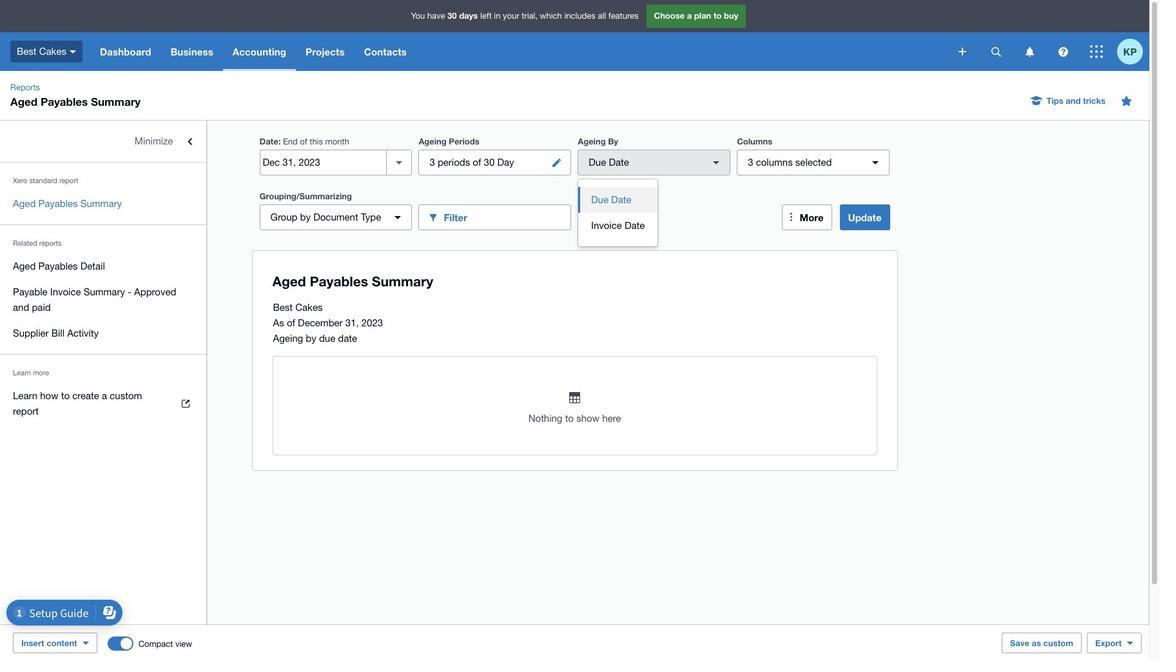 Task type: vqa. For each thing, say whether or not it's contained in the screenshot.
the topmost Expand report group icon
no



Task type: describe. For each thing, give the bounding box(es) containing it.
end
[[283, 137, 298, 146]]

here
[[603, 413, 621, 424]]

more
[[800, 212, 824, 223]]

create
[[72, 390, 99, 401]]

update button
[[840, 204, 891, 230]]

dashboard
[[100, 46, 151, 57]]

as
[[1033, 638, 1042, 648]]

this
[[310, 137, 323, 146]]

standard
[[29, 177, 57, 184]]

save as custom
[[1011, 638, 1074, 648]]

approved
[[134, 286, 176, 297]]

a inside the learn how to create a custom report
[[102, 390, 107, 401]]

aged payables summary
[[13, 198, 122, 209]]

due date button
[[578, 150, 731, 175]]

invoice date button
[[579, 213, 658, 239]]

aged payables summary link
[[0, 191, 206, 217]]

supplier bill activity
[[13, 328, 99, 339]]

supplier
[[13, 328, 49, 339]]

3 for 3 periods of 30 day
[[430, 157, 435, 168]]

kp
[[1124, 45, 1138, 57]]

columns
[[737, 136, 773, 146]]

Report title field
[[269, 267, 872, 297]]

learn how to create a custom report link
[[0, 383, 206, 424]]

projects button
[[296, 32, 355, 71]]

december
[[298, 317, 343, 328]]

custom inside the learn how to create a custom report
[[110, 390, 142, 401]]

date for due date button
[[612, 194, 632, 205]]

0 vertical spatial a
[[688, 10, 692, 21]]

includes
[[565, 11, 596, 21]]

group by document type
[[271, 212, 381, 223]]

and inside button
[[1067, 95, 1082, 106]]

summary inside reports aged payables summary
[[91, 95, 141, 108]]

due for due date popup button
[[589, 157, 607, 168]]

have
[[428, 11, 445, 21]]

detail
[[80, 261, 105, 272]]

filter button
[[419, 204, 572, 230]]

month
[[326, 137, 349, 146]]

of inside button
[[473, 157, 482, 168]]

date : end of this month
[[260, 136, 349, 146]]

and inside payable invoice summary - approved and paid
[[13, 302, 29, 313]]

nothing
[[529, 413, 563, 424]]

Select end date field
[[260, 150, 387, 175]]

all
[[598, 11, 607, 21]]

as
[[273, 317, 284, 328]]

more
[[33, 369, 49, 377]]

grouping/summarizing
[[260, 191, 352, 201]]

features
[[609, 11, 639, 21]]

nothing to show here
[[529, 413, 621, 424]]

custom inside the save as custom "button"
[[1044, 638, 1074, 648]]

document
[[314, 212, 358, 223]]

due date button
[[579, 187, 658, 213]]

you
[[411, 11, 425, 21]]

30 inside banner
[[448, 10, 457, 21]]

xero standard report
[[13, 177, 78, 184]]

save
[[1011, 638, 1030, 648]]

best for best cakes as of december 31, 2023 ageing by due date
[[273, 302, 293, 313]]

due date for due date popup button
[[589, 157, 629, 168]]

insert
[[21, 638, 44, 648]]

by inside best cakes as of december 31, 2023 ageing by due date
[[306, 333, 317, 344]]

-
[[128, 286, 132, 297]]

accounting button
[[223, 32, 296, 71]]

cakes for best cakes as of december 31, 2023 ageing by due date
[[296, 302, 323, 313]]

xero
[[13, 177, 27, 184]]

insert content button
[[13, 633, 97, 653]]

update
[[849, 212, 882, 223]]

type
[[361, 212, 381, 223]]

in
[[494, 11, 501, 21]]

banner containing kp
[[0, 0, 1150, 71]]

svg image
[[1091, 45, 1104, 58]]

aged for aged payables summary
[[13, 198, 36, 209]]

projects
[[306, 46, 345, 57]]

report inside the learn how to create a custom report
[[13, 406, 39, 417]]

choose
[[654, 10, 685, 21]]

export
[[1096, 638, 1122, 648]]

group containing due date
[[579, 179, 658, 246]]

day
[[498, 157, 514, 168]]

3 periods of 30 day
[[430, 157, 514, 168]]

save as custom button
[[1002, 633, 1083, 653]]

ageing inside best cakes as of december 31, 2023 ageing by due date
[[273, 333, 303, 344]]

ageing by
[[578, 136, 619, 146]]

show
[[577, 413, 600, 424]]

invoice inside payable invoice summary - approved and paid
[[50, 286, 81, 297]]

learn for learn more
[[13, 369, 31, 377]]

learn for learn how to create a custom report
[[13, 390, 37, 401]]

tips and tricks
[[1047, 95, 1106, 106]]

minimize button
[[0, 128, 206, 154]]

aged payables detail
[[13, 261, 105, 272]]

contacts button
[[355, 32, 417, 71]]

3 columns selected
[[748, 157, 833, 168]]

content
[[47, 638, 77, 648]]

cakes for best cakes
[[39, 46, 66, 57]]

remove from favorites image
[[1114, 88, 1140, 114]]



Task type: locate. For each thing, give the bounding box(es) containing it.
1 vertical spatial cakes
[[296, 302, 323, 313]]

ageing down as
[[273, 333, 303, 344]]

ageing left by
[[578, 136, 606, 146]]

payables down "xero standard report"
[[38, 198, 78, 209]]

payables down reports link at the top left of the page
[[41, 95, 88, 108]]

of right as
[[287, 317, 295, 328]]

0 vertical spatial learn
[[13, 369, 31, 377]]

and
[[1067, 95, 1082, 106], [13, 302, 29, 313]]

payables down reports
[[38, 261, 78, 272]]

svg image inside best cakes popup button
[[70, 50, 76, 53]]

invoice
[[592, 220, 622, 231], [50, 286, 81, 297]]

0 horizontal spatial to
[[61, 390, 70, 401]]

due for due date button
[[592, 194, 609, 205]]

best up as
[[273, 302, 293, 313]]

reports aged payables summary
[[10, 83, 141, 108]]

2 vertical spatial summary
[[84, 286, 125, 297]]

2 learn from the top
[[13, 390, 37, 401]]

0 vertical spatial due date
[[589, 157, 629, 168]]

0 vertical spatial best
[[17, 46, 36, 57]]

custom right create
[[110, 390, 142, 401]]

1 vertical spatial aged
[[13, 198, 36, 209]]

compact view
[[138, 639, 192, 649]]

by
[[300, 212, 311, 223], [306, 333, 317, 344]]

svg image
[[992, 47, 1002, 56], [1026, 47, 1034, 56], [1059, 47, 1069, 56], [959, 48, 967, 55], [70, 50, 76, 53]]

0 vertical spatial 30
[[448, 10, 457, 21]]

group
[[579, 179, 658, 246]]

payables inside reports aged payables summary
[[41, 95, 88, 108]]

0 horizontal spatial invoice
[[50, 286, 81, 297]]

invoice down the 'aged payables detail'
[[50, 286, 81, 297]]

cakes up december on the left top
[[296, 302, 323, 313]]

custom right as
[[1044, 638, 1074, 648]]

summary
[[91, 95, 141, 108], [80, 198, 122, 209], [84, 286, 125, 297]]

0 vertical spatial report
[[59, 177, 78, 184]]

insert content
[[21, 638, 77, 648]]

1 horizontal spatial 3
[[748, 157, 754, 168]]

aged
[[10, 95, 38, 108], [13, 198, 36, 209], [13, 261, 36, 272]]

0 horizontal spatial 30
[[448, 10, 457, 21]]

list box containing due date
[[579, 179, 658, 246]]

summary for payables
[[80, 198, 122, 209]]

date up 'invoice date'
[[612, 194, 632, 205]]

due up 'invoice date'
[[592, 194, 609, 205]]

1 horizontal spatial best
[[273, 302, 293, 313]]

0 vertical spatial to
[[714, 10, 722, 21]]

aged down xero
[[13, 198, 36, 209]]

date
[[338, 333, 357, 344]]

summary up 'minimize' button
[[91, 95, 141, 108]]

1 horizontal spatial report
[[59, 177, 78, 184]]

report
[[59, 177, 78, 184], [13, 406, 39, 417]]

2 vertical spatial aged
[[13, 261, 36, 272]]

to inside the learn how to create a custom report
[[61, 390, 70, 401]]

invoice down due date button
[[592, 220, 622, 231]]

30 left day at top left
[[484, 157, 495, 168]]

of inside date : end of this month
[[300, 137, 308, 146]]

due down ageing by
[[589, 157, 607, 168]]

due date
[[589, 157, 629, 168], [592, 194, 632, 205]]

0 horizontal spatial report
[[13, 406, 39, 417]]

1 horizontal spatial 30
[[484, 157, 495, 168]]

1 horizontal spatial of
[[300, 137, 308, 146]]

and right tips
[[1067, 95, 1082, 106]]

due date inside button
[[592, 194, 632, 205]]

aged down related
[[13, 261, 36, 272]]

learn how to create a custom report
[[13, 390, 142, 417]]

1 vertical spatial 30
[[484, 157, 495, 168]]

learn more
[[13, 369, 49, 377]]

learn inside the learn how to create a custom report
[[13, 390, 37, 401]]

0 vertical spatial custom
[[110, 390, 142, 401]]

date left the end in the top of the page
[[260, 136, 278, 146]]

reports
[[39, 239, 62, 247]]

a right create
[[102, 390, 107, 401]]

best
[[17, 46, 36, 57], [273, 302, 293, 313]]

1 vertical spatial due
[[592, 194, 609, 205]]

1 3 from the left
[[430, 157, 435, 168]]

ageing up periods
[[419, 136, 447, 146]]

dashboard link
[[90, 32, 161, 71]]

31,
[[346, 317, 359, 328]]

activity
[[67, 328, 99, 339]]

accounting
[[233, 46, 286, 57]]

1 vertical spatial by
[[306, 333, 317, 344]]

0 horizontal spatial custom
[[110, 390, 142, 401]]

days
[[459, 10, 478, 21]]

0 horizontal spatial 3
[[430, 157, 435, 168]]

2 horizontal spatial of
[[473, 157, 482, 168]]

due date for due date button
[[592, 194, 632, 205]]

payables for detail
[[38, 261, 78, 272]]

payable invoice summary - approved and paid
[[13, 286, 176, 313]]

1 vertical spatial of
[[473, 157, 482, 168]]

bill
[[51, 328, 65, 339]]

by
[[608, 136, 619, 146]]

learn left more
[[13, 369, 31, 377]]

1 vertical spatial payables
[[38, 198, 78, 209]]

2 3 from the left
[[748, 157, 754, 168]]

aged for aged payables detail
[[13, 261, 36, 272]]

list box
[[579, 179, 658, 246]]

to left buy
[[714, 10, 722, 21]]

0 vertical spatial invoice
[[592, 220, 622, 231]]

3 for 3 columns selected
[[748, 157, 754, 168]]

1 horizontal spatial to
[[566, 413, 574, 424]]

paid
[[32, 302, 51, 313]]

0 horizontal spatial of
[[287, 317, 295, 328]]

to left show at the bottom of page
[[566, 413, 574, 424]]

ageing for ageing periods
[[419, 136, 447, 146]]

of right periods
[[473, 157, 482, 168]]

invoice inside button
[[592, 220, 622, 231]]

due
[[319, 333, 336, 344]]

your
[[503, 11, 520, 21]]

1 horizontal spatial custom
[[1044, 638, 1074, 648]]

1 vertical spatial a
[[102, 390, 107, 401]]

1 vertical spatial summary
[[80, 198, 122, 209]]

trial,
[[522, 11, 538, 21]]

related reports
[[13, 239, 62, 247]]

summary left -
[[84, 286, 125, 297]]

tricks
[[1084, 95, 1106, 106]]

1 vertical spatial best
[[273, 302, 293, 313]]

30 inside button
[[484, 157, 495, 168]]

0 horizontal spatial best
[[17, 46, 36, 57]]

0 vertical spatial and
[[1067, 95, 1082, 106]]

list of convenience dates image
[[387, 150, 412, 175]]

0 vertical spatial cakes
[[39, 46, 66, 57]]

tips and tricks button
[[1024, 90, 1114, 111]]

1 vertical spatial report
[[13, 406, 39, 417]]

of for best cakes as of december 31, 2023 ageing by due date
[[287, 317, 295, 328]]

of for date : end of this month
[[300, 137, 308, 146]]

3 inside button
[[430, 157, 435, 168]]

by down grouping/summarizing
[[300, 212, 311, 223]]

0 horizontal spatial a
[[102, 390, 107, 401]]

1 horizontal spatial cakes
[[296, 302, 323, 313]]

best inside best cakes as of december 31, 2023 ageing by due date
[[273, 302, 293, 313]]

of inside best cakes as of december 31, 2023 ageing by due date
[[287, 317, 295, 328]]

due date up 'invoice date'
[[592, 194, 632, 205]]

30 right have
[[448, 10, 457, 21]]

0 vertical spatial aged
[[10, 95, 38, 108]]

due date down by
[[589, 157, 629, 168]]

group
[[271, 212, 298, 223]]

export button
[[1088, 633, 1142, 653]]

cakes inside best cakes popup button
[[39, 46, 66, 57]]

0 vertical spatial summary
[[91, 95, 141, 108]]

learn
[[13, 369, 31, 377], [13, 390, 37, 401]]

of left this
[[300, 137, 308, 146]]

best for best cakes
[[17, 46, 36, 57]]

1 horizontal spatial and
[[1067, 95, 1082, 106]]

3
[[430, 157, 435, 168], [748, 157, 754, 168]]

2023
[[362, 317, 383, 328]]

due
[[589, 157, 607, 168], [592, 194, 609, 205]]

due date inside popup button
[[589, 157, 629, 168]]

0 vertical spatial due
[[589, 157, 607, 168]]

1 vertical spatial and
[[13, 302, 29, 313]]

2 horizontal spatial to
[[714, 10, 722, 21]]

selected
[[796, 157, 833, 168]]

best cakes as of december 31, 2023 ageing by due date
[[273, 302, 383, 344]]

date down due date button
[[625, 220, 645, 231]]

related
[[13, 239, 37, 247]]

by left due
[[306, 333, 317, 344]]

periods
[[438, 157, 470, 168]]

due inside due date popup button
[[589, 157, 607, 168]]

payables
[[41, 95, 88, 108], [38, 198, 78, 209], [38, 261, 78, 272]]

ageing for ageing by
[[578, 136, 606, 146]]

a left plan
[[688, 10, 692, 21]]

and down the payable
[[13, 302, 29, 313]]

date for due date popup button
[[609, 157, 629, 168]]

aged down reports link at the top left of the page
[[10, 95, 38, 108]]

2 vertical spatial to
[[566, 413, 574, 424]]

payable invoice summary - approved and paid link
[[0, 279, 206, 321]]

3 periods of 30 day button
[[419, 150, 572, 175]]

1 learn from the top
[[13, 369, 31, 377]]

date inside popup button
[[609, 157, 629, 168]]

contacts
[[364, 46, 407, 57]]

2 horizontal spatial ageing
[[578, 136, 606, 146]]

to
[[714, 10, 722, 21], [61, 390, 70, 401], [566, 413, 574, 424]]

payables for summary
[[38, 198, 78, 209]]

0 vertical spatial of
[[300, 137, 308, 146]]

3 left periods
[[430, 157, 435, 168]]

kp button
[[1118, 32, 1150, 71]]

aged payables detail link
[[0, 254, 206, 279]]

1 vertical spatial invoice
[[50, 286, 81, 297]]

summary inside payable invoice summary - approved and paid
[[84, 286, 125, 297]]

tips
[[1047, 95, 1064, 106]]

3 down columns on the right of the page
[[748, 157, 754, 168]]

report up aged payables summary
[[59, 177, 78, 184]]

2 vertical spatial of
[[287, 317, 295, 328]]

best inside popup button
[[17, 46, 36, 57]]

payable
[[13, 286, 47, 297]]

learn down learn more
[[13, 390, 37, 401]]

minimize
[[135, 135, 173, 146]]

date down by
[[609, 157, 629, 168]]

banner
[[0, 0, 1150, 71]]

1 vertical spatial custom
[[1044, 638, 1074, 648]]

report down learn more
[[13, 406, 39, 417]]

reports link
[[5, 81, 45, 94]]

aged inside reports aged payables summary
[[10, 95, 38, 108]]

cakes up the reports at the left of the page
[[39, 46, 66, 57]]

1 horizontal spatial a
[[688, 10, 692, 21]]

you have 30 days left in your trial, which includes all features
[[411, 10, 639, 21]]

1 horizontal spatial invoice
[[592, 220, 622, 231]]

2 vertical spatial payables
[[38, 261, 78, 272]]

0 horizontal spatial cakes
[[39, 46, 66, 57]]

how
[[40, 390, 58, 401]]

1 vertical spatial due date
[[592, 194, 632, 205]]

by inside popup button
[[300, 212, 311, 223]]

custom
[[110, 390, 142, 401], [1044, 638, 1074, 648]]

summary down 'minimize' button
[[80, 198, 122, 209]]

choose a plan to buy
[[654, 10, 739, 21]]

group by document type button
[[260, 204, 412, 230]]

best up the reports at the left of the page
[[17, 46, 36, 57]]

0 horizontal spatial ageing
[[273, 333, 303, 344]]

plan
[[695, 10, 712, 21]]

columns
[[757, 157, 793, 168]]

0 horizontal spatial and
[[13, 302, 29, 313]]

1 vertical spatial to
[[61, 390, 70, 401]]

reports
[[10, 83, 40, 92]]

invoice date
[[592, 220, 645, 231]]

business button
[[161, 32, 223, 71]]

supplier bill activity link
[[0, 321, 206, 346]]

1 horizontal spatial ageing
[[419, 136, 447, 146]]

0 vertical spatial by
[[300, 212, 311, 223]]

more button
[[782, 204, 833, 230]]

due inside due date button
[[592, 194, 609, 205]]

:
[[278, 136, 281, 146]]

ageing periods
[[419, 136, 480, 146]]

date for invoice date button
[[625, 220, 645, 231]]

cakes inside best cakes as of december 31, 2023 ageing by due date
[[296, 302, 323, 313]]

summary for invoice
[[84, 286, 125, 297]]

business
[[171, 46, 213, 57]]

1 vertical spatial learn
[[13, 390, 37, 401]]

to right how
[[61, 390, 70, 401]]

0 vertical spatial payables
[[41, 95, 88, 108]]



